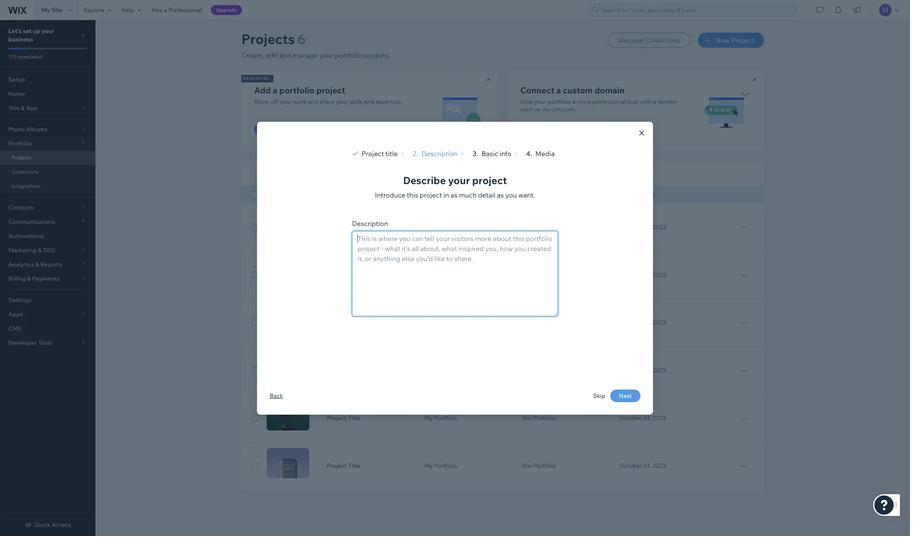 Task type: vqa. For each thing, say whether or not it's contained in the screenshot.
the to in Add Recipients Choose who to send this email campaign to.
no



Task type: locate. For each thing, give the bounding box(es) containing it.
5 wix portfolio from the top
[[522, 462, 557, 470]]

and right skills
[[364, 98, 374, 106]]

6 october from the top
[[619, 462, 642, 470]]

2 vertical spatial my portfolio
[[425, 462, 458, 470]]

project left in
[[420, 191, 442, 199]]

description right 2.
[[422, 149, 458, 158]]

and
[[279, 51, 291, 59], [308, 98, 318, 106], [364, 98, 374, 106]]

3. basic info
[[473, 149, 512, 158]]

2 vertical spatial portfolio
[[548, 98, 571, 106]]

portfolio up the work
[[279, 85, 315, 95]]

collections
[[645, 36, 681, 44], [12, 169, 38, 175], [425, 191, 455, 199]]

projects up integrations
[[12, 155, 31, 161]]

manage
[[618, 36, 644, 44]]

my-
[[542, 106, 552, 113]]

6 october 24, 2023 from the top
[[619, 462, 667, 470]]

1 vertical spatial connect
[[528, 126, 552, 133]]

projects
[[242, 31, 295, 47], [12, 155, 31, 161]]

project title image
[[267, 401, 309, 431], [267, 449, 309, 479]]

next button
[[611, 390, 641, 402]]

1 horizontal spatial as
[[497, 191, 504, 199]]

0 horizontal spatial domain
[[595, 85, 625, 95]]

october 24, 2023
[[619, 224, 667, 231], [619, 271, 667, 279], [619, 319, 667, 327], [619, 367, 667, 374], [619, 415, 667, 422], [619, 462, 667, 470]]

5 2023 from the top
[[653, 415, 667, 422]]

connect domain
[[528, 126, 574, 133]]

wix
[[522, 224, 532, 231], [522, 271, 532, 279], [522, 319, 532, 327], [522, 415, 532, 422], [522, 462, 532, 470]]

essential
[[243, 76, 270, 81]]

domain up professional
[[595, 85, 625, 95]]

projects 6 create, edit and manage your portfolio projects.
[[242, 31, 390, 59]]

project title
[[327, 224, 360, 231], [327, 271, 360, 279], [327, 415, 360, 422], [327, 462, 360, 470]]

want.
[[519, 191, 535, 199]]

1 vertical spatial domain
[[658, 98, 678, 106]]

connect up 'give'
[[521, 85, 555, 95]]

connect inside button
[[528, 126, 552, 133]]

as right in
[[451, 191, 458, 199]]

projects up the edit
[[242, 31, 295, 47]]

hire a professional
[[151, 6, 202, 14]]

2 project title image from the top
[[267, 449, 309, 479]]

1 horizontal spatial portfolio
[[335, 51, 362, 59]]

your right the manage
[[320, 51, 333, 59]]

description
[[422, 149, 458, 158], [352, 219, 388, 228]]

and right the work
[[308, 98, 318, 106]]

24,
[[643, 224, 652, 231], [643, 271, 652, 279], [643, 319, 652, 327], [643, 367, 652, 374], [643, 415, 652, 422], [643, 462, 652, 470]]

essential add a portfolio project show off your work and share your skills and expertise.
[[243, 76, 402, 106]]

in
[[444, 191, 449, 199]]

0 horizontal spatial as
[[451, 191, 458, 199]]

collections right manage on the right of the page
[[645, 36, 681, 44]]

4 october from the top
[[619, 367, 642, 374]]

2 wix from the top
[[522, 271, 532, 279]]

3 wix from the top
[[522, 319, 532, 327]]

1 vertical spatial description
[[352, 219, 388, 228]]

2 project title from the top
[[327, 271, 360, 279]]

as
[[535, 106, 541, 113], [451, 191, 458, 199], [497, 191, 504, 199]]

3 october from the top
[[619, 319, 642, 327]]

Project Visibility field
[[255, 168, 320, 179]]

2 horizontal spatial as
[[535, 106, 541, 113]]

title
[[348, 224, 360, 231], [348, 271, 360, 279], [348, 415, 360, 422], [348, 462, 360, 470]]

portfolio
[[335, 51, 362, 59], [279, 85, 315, 95], [548, 98, 571, 106]]

1 horizontal spatial domain
[[658, 98, 678, 106]]

projects inside 'sidebar' element
[[12, 155, 31, 161]]

title
[[386, 149, 398, 158]]

as left my- at the top of page
[[535, 106, 541, 113]]

a left custom
[[556, 85, 561, 95]]

home
[[8, 90, 25, 98]]

2023
[[653, 224, 667, 231], [653, 271, 667, 279], [653, 319, 667, 327], [653, 367, 667, 374], [653, 415, 667, 422], [653, 462, 667, 470]]

my portfolio
[[425, 224, 458, 231], [425, 415, 458, 422], [425, 462, 458, 470]]

1 vertical spatial project title image
[[267, 449, 309, 479]]

your right 'give'
[[534, 98, 547, 106]]

with
[[640, 98, 652, 106]]

your up much
[[448, 174, 470, 187]]

project title
[[362, 149, 398, 158]]

info
[[500, 149, 512, 158]]

this
[[407, 191, 418, 199]]

cms
[[8, 325, 22, 333]]

list
[[240, 70, 764, 151]]

manage
[[293, 51, 318, 59]]

portfolio down custom
[[548, 98, 571, 106]]

0 horizontal spatial projects
[[12, 155, 31, 161]]

your
[[41, 27, 54, 35], [320, 51, 333, 59], [280, 98, 292, 106], [336, 98, 348, 106], [534, 98, 547, 106], [448, 174, 470, 187]]

as inside connect a custom domain give your portfolio a more professional look with a domain such as my-site.com.
[[535, 106, 541, 113]]

a up off
[[273, 85, 278, 95]]

0 horizontal spatial description
[[352, 219, 388, 228]]

create,
[[242, 51, 264, 59]]

back button
[[270, 392, 283, 400]]

0 horizontal spatial and
[[279, 51, 291, 59]]

my
[[41, 6, 50, 14], [425, 224, 433, 231], [425, 415, 433, 422], [425, 462, 433, 470]]

help button
[[116, 0, 146, 20]]

settings link
[[0, 293, 95, 307]]

1 horizontal spatial collections
[[425, 191, 455, 199]]

2 october 24, 2023 from the top
[[619, 271, 667, 279]]

projects inside projects 6 create, edit and manage your portfolio projects.
[[242, 31, 295, 47]]

2.
[[413, 149, 418, 158]]

None checkbox
[[252, 461, 258, 471]]

connect inside connect a custom domain give your portfolio a more professional look with a domain such as my-site.com.
[[521, 85, 555, 95]]

cms link
[[0, 322, 95, 336]]

None checkbox
[[252, 190, 258, 200], [252, 222, 258, 232], [252, 270, 258, 280], [252, 318, 258, 328], [252, 366, 258, 376], [252, 413, 258, 423], [252, 190, 258, 200], [252, 222, 258, 232], [252, 270, 258, 280], [252, 318, 258, 328], [252, 366, 258, 376], [252, 413, 258, 423]]

collections down describe
[[425, 191, 455, 199]]

1 vertical spatial projects
[[12, 155, 31, 161]]

0 vertical spatial project
[[316, 85, 345, 95]]

off
[[271, 98, 278, 106]]

1 vertical spatial project
[[472, 174, 507, 187]]

1 vertical spatial portfolio
[[279, 85, 315, 95]]

2 vertical spatial project
[[420, 191, 442, 199]]

a
[[164, 6, 167, 14], [273, 85, 278, 95], [556, 85, 561, 95], [573, 98, 576, 106], [653, 98, 656, 106]]

next
[[619, 392, 632, 400]]

2 2023 from the top
[[653, 271, 667, 279]]

0 horizontal spatial collections
[[12, 169, 38, 175]]

skills
[[349, 98, 363, 106]]

portfolio inside connect a custom domain give your portfolio a more professional look with a domain such as my-site.com.
[[548, 98, 571, 106]]

professional
[[593, 98, 626, 106]]

5 wix from the top
[[522, 462, 532, 470]]

october
[[619, 224, 642, 231], [619, 271, 642, 279], [619, 319, 642, 327], [619, 367, 642, 374], [619, 415, 642, 422], [619, 462, 642, 470]]

setup
[[8, 76, 25, 83]]

3 24, from the top
[[643, 319, 652, 327]]

automations link
[[0, 229, 95, 243]]

sidebar element
[[0, 20, 95, 536]]

0 vertical spatial connect
[[521, 85, 555, 95]]

collections up integrations
[[12, 169, 38, 175]]

connect a custom domain give your portfolio a more professional look with a domain such as my-site.com.
[[521, 85, 678, 113]]

share
[[320, 98, 335, 106]]

project
[[731, 36, 754, 44], [362, 149, 384, 158], [327, 224, 347, 231], [327, 271, 347, 279], [327, 415, 347, 422], [327, 462, 347, 470]]

1 2023 from the top
[[653, 224, 667, 231]]

projects link
[[0, 151, 95, 165]]

project
[[316, 85, 345, 95], [472, 174, 507, 187], [420, 191, 442, 199]]

6 24, from the top
[[643, 462, 652, 470]]

automations
[[8, 232, 44, 240]]

3 my portfolio from the top
[[425, 462, 458, 470]]

0 vertical spatial portfolio
[[335, 51, 362, 59]]

set
[[23, 27, 32, 35]]

0 vertical spatial collections
[[645, 36, 681, 44]]

site
[[51, 6, 62, 14]]

1 horizontal spatial description
[[422, 149, 458, 158]]

1 vertical spatial collections
[[12, 169, 38, 175]]

upgrade button
[[211, 5, 242, 15]]

2 title from the top
[[348, 271, 360, 279]]

and right the edit
[[279, 51, 291, 59]]

1 horizontal spatial projects
[[242, 31, 295, 47]]

1 horizontal spatial project
[[420, 191, 442, 199]]

1 vertical spatial my portfolio
[[425, 415, 458, 422]]

0 horizontal spatial project
[[316, 85, 345, 95]]

project up "detail"
[[472, 174, 507, 187]]

2 horizontal spatial portfolio
[[548, 98, 571, 106]]

description down introduce
[[352, 219, 388, 228]]

0 horizontal spatial portfolio
[[279, 85, 315, 95]]

1 title from the top
[[348, 224, 360, 231]]

let's set up your business
[[8, 27, 54, 43]]

1 24, from the top
[[643, 224, 652, 231]]

domain
[[595, 85, 625, 95], [658, 98, 678, 106]]

domain right with
[[658, 98, 678, 106]]

1 october 24, 2023 from the top
[[619, 224, 667, 231]]

connect
[[521, 85, 555, 95], [528, 126, 552, 133]]

1 october from the top
[[619, 224, 642, 231]]

collections link
[[0, 165, 95, 179]]

portfolio
[[8, 140, 32, 147], [434, 224, 458, 231], [533, 224, 557, 231], [533, 271, 557, 279], [533, 319, 557, 327], [434, 415, 458, 422], [533, 415, 557, 422], [434, 462, 458, 470], [533, 462, 557, 470]]

2 horizontal spatial collections
[[645, 36, 681, 44]]

portfolio left projects.
[[335, 51, 362, 59]]

project up the share
[[316, 85, 345, 95]]

wix portfolio
[[522, 224, 557, 231], [522, 271, 557, 279], [522, 319, 557, 327], [522, 415, 557, 422], [522, 462, 557, 470]]

and inside projects 6 create, edit and manage your portfolio projects.
[[279, 51, 291, 59]]

6
[[298, 31, 306, 47]]

your inside projects 6 create, edit and manage your portfolio projects.
[[320, 51, 333, 59]]

2 october from the top
[[619, 271, 642, 279]]

0 vertical spatial project title image
[[267, 401, 309, 431]]

0 vertical spatial projects
[[242, 31, 295, 47]]

2 horizontal spatial project
[[472, 174, 507, 187]]

1 project title image from the top
[[267, 401, 309, 431]]

3 project title from the top
[[327, 415, 360, 422]]

1 my portfolio from the top
[[425, 224, 458, 231]]

your right up
[[41, 27, 54, 35]]

connect down my- at the top of page
[[528, 126, 552, 133]]

such
[[521, 106, 533, 113]]

3 october 24, 2023 from the top
[[619, 319, 667, 327]]

your right off
[[280, 98, 292, 106]]

2 vertical spatial collections
[[425, 191, 455, 199]]

0 vertical spatial my portfolio
[[425, 224, 458, 231]]

as left you at the top
[[497, 191, 504, 199]]



Task type: describe. For each thing, give the bounding box(es) containing it.
2 wix portfolio from the top
[[522, 271, 557, 279]]

4. media
[[526, 149, 555, 158]]

projects for projects
[[12, 155, 31, 161]]

a inside essential add a portfolio project show off your work and share your skills and expertise.
[[273, 85, 278, 95]]

describe
[[403, 174, 446, 187]]

4 project title from the top
[[327, 462, 360, 470]]

a right with
[[653, 98, 656, 106]]

integrations link
[[0, 179, 95, 193]]

manage collections button
[[608, 33, 691, 48]]

manage collections
[[618, 36, 681, 44]]

more
[[577, 98, 591, 106]]

edit
[[266, 51, 278, 59]]

back
[[270, 392, 283, 400]]

your inside let's set up your business
[[41, 27, 54, 35]]

5 october from the top
[[619, 415, 642, 422]]

connect for domain
[[528, 126, 552, 133]]

your left skills
[[336, 98, 348, 106]]

basic
[[482, 149, 498, 158]]

explore
[[84, 6, 104, 14]]

look
[[627, 98, 639, 106]]

work
[[293, 98, 307, 106]]

setup link
[[0, 72, 95, 87]]

add
[[254, 85, 271, 95]]

your inside describe your project introduce this project in as much detail as you want.
[[448, 174, 470, 187]]

help
[[121, 6, 134, 14]]

portfolio inside dropdown button
[[8, 140, 32, 147]]

much
[[459, 191, 477, 199]]

access
[[52, 521, 71, 529]]

my site
[[41, 6, 62, 14]]

upgrade
[[216, 7, 237, 13]]

2 24, from the top
[[643, 271, 652, 279]]

skip button
[[593, 392, 606, 400]]

5 24, from the top
[[643, 415, 652, 422]]

0 vertical spatial domain
[[595, 85, 625, 95]]

4 wix portfolio from the top
[[522, 415, 557, 422]]

1/5 completed
[[8, 54, 42, 60]]

new project
[[716, 36, 754, 44]]

new project button
[[698, 33, 764, 48]]

4.
[[526, 149, 532, 158]]

projects for projects 6 create, edit and manage your portfolio projects.
[[242, 31, 295, 47]]

4 wix from the top
[[522, 415, 532, 422]]

media
[[536, 149, 555, 158]]

portfolio inside essential add a portfolio project show off your work and share your skills and expertise.
[[279, 85, 315, 95]]

3 2023 from the top
[[653, 319, 667, 327]]

1 wix portfolio from the top
[[522, 224, 557, 231]]

Search for tools, apps, help & more... field
[[599, 4, 795, 16]]

4 title from the top
[[348, 462, 360, 470]]

completed
[[17, 54, 42, 60]]

2. description
[[413, 149, 458, 158]]

2 my portfolio from the top
[[425, 415, 458, 422]]

give
[[521, 98, 533, 106]]

a left more on the top right of page
[[573, 98, 576, 106]]

quick
[[34, 521, 51, 529]]

hire
[[151, 6, 163, 14]]

connect domain button
[[521, 123, 582, 136]]

projects.
[[363, 51, 390, 59]]

portfolio inside projects 6 create, edit and manage your portfolio projects.
[[335, 51, 362, 59]]

quick access button
[[24, 521, 71, 529]]

4 24, from the top
[[643, 367, 652, 374]]

show
[[254, 98, 270, 106]]

2 horizontal spatial and
[[364, 98, 374, 106]]

collections inside 'sidebar' element
[[12, 169, 38, 175]]

portfolio button
[[0, 137, 95, 151]]

1 project title from the top
[[327, 224, 360, 231]]

up
[[33, 27, 40, 35]]

collections inside button
[[645, 36, 681, 44]]

hire a professional link
[[146, 0, 207, 20]]

skip
[[593, 392, 606, 400]]

a right hire at the top
[[164, 6, 167, 14]]

new
[[716, 36, 730, 44]]

Select Collections field
[[340, 168, 405, 179]]

integrations
[[12, 183, 41, 189]]

3 title from the top
[[348, 415, 360, 422]]

Description text field
[[353, 231, 558, 316]]

3.
[[473, 149, 478, 158]]

1 horizontal spatial and
[[308, 98, 318, 106]]

settings
[[8, 296, 32, 304]]

0 vertical spatial description
[[422, 149, 458, 158]]

4 october 24, 2023 from the top
[[619, 367, 667, 374]]

project title button
[[350, 148, 410, 159]]

3 wix portfolio from the top
[[522, 319, 557, 327]]

6 2023 from the top
[[653, 462, 667, 470]]

you
[[506, 191, 517, 199]]

business
[[8, 36, 33, 43]]

expertise.
[[376, 98, 402, 106]]

5 october 24, 2023 from the top
[[619, 415, 667, 422]]

professional
[[169, 6, 202, 14]]

describe your project introduce this project in as much detail as you want.
[[375, 174, 535, 199]]

list containing add a portfolio project
[[240, 70, 764, 151]]

home link
[[0, 87, 95, 101]]

domain
[[553, 126, 574, 133]]

site.com.
[[552, 106, 577, 113]]

connect for a
[[521, 85, 555, 95]]

quick access
[[34, 521, 71, 529]]

1 wix from the top
[[522, 224, 532, 231]]

1/5
[[8, 54, 16, 60]]

source
[[522, 191, 541, 199]]

custom
[[563, 85, 593, 95]]

introduce
[[375, 191, 405, 199]]

project inside essential add a portfolio project show off your work and share your skills and expertise.
[[316, 85, 345, 95]]

4 2023 from the top
[[653, 367, 667, 374]]

your inside connect a custom domain give your portfolio a more professional look with a domain such as my-site.com.
[[534, 98, 547, 106]]

let's
[[8, 27, 22, 35]]

detail
[[478, 191, 496, 199]]



